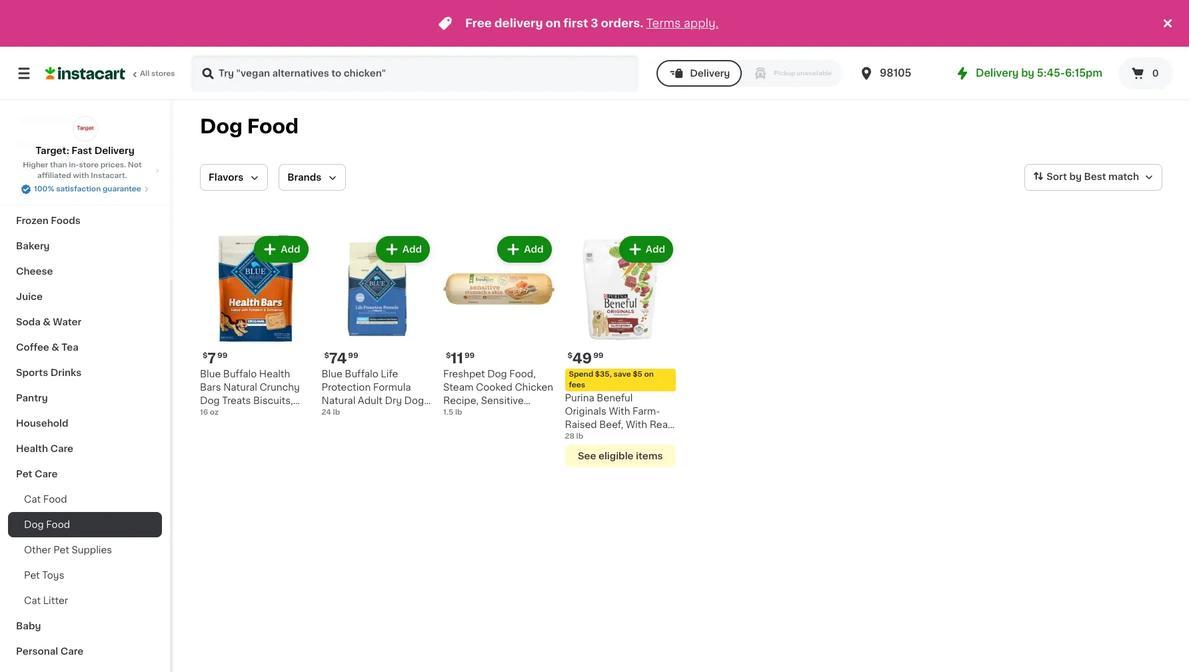 Task type: locate. For each thing, give the bounding box(es) containing it.
add
[[281, 245, 300, 254], [403, 245, 422, 254], [524, 245, 544, 254], [646, 245, 666, 254]]

dog up and
[[405, 396, 424, 405]]

0 horizontal spatial food,
[[322, 409, 348, 418]]

meat up 100%
[[16, 165, 41, 175]]

98105 button
[[859, 55, 939, 92]]

0 vertical spatial on
[[546, 18, 561, 29]]

buffalo for 7
[[223, 369, 257, 378]]

dog inside blue buffalo health bars natural crunchy dog treats biscuits, pumpkin & cinnamon
[[200, 396, 220, 405]]

0 horizontal spatial natural
[[223, 382, 257, 392]]

buffalo inside blue buffalo life protection formula natural adult dry dog food, chicken and brown rice
[[345, 369, 379, 378]]

dairy & eggs link
[[8, 107, 162, 132]]

delivery up prices.
[[94, 146, 135, 155]]

99 right 74
[[348, 352, 358, 359]]

formula
[[373, 382, 411, 392]]

99 inside $ 11 99
[[465, 352, 475, 359]]

terms
[[646, 18, 681, 29]]

higher
[[23, 161, 48, 169]]

by left 5:45-
[[1022, 68, 1035, 78]]

dog down beef, at right
[[592, 433, 611, 442]]

$ inside $ 7 99
[[203, 352, 208, 359]]

1 horizontal spatial dog food
[[200, 117, 299, 136]]

natural up treats
[[223, 382, 257, 392]]

2 buffalo from the left
[[345, 369, 379, 378]]

lb right 24
[[333, 408, 340, 416]]

free
[[465, 18, 492, 29]]

1 vertical spatial chicken
[[350, 409, 389, 418]]

natural inside blue buffalo life protection formula natural adult dry dog food, chicken and brown rice
[[322, 396, 356, 405]]

blue buffalo life protection formula natural adult dry dog food, chicken and brown rice
[[322, 369, 424, 432]]

health up crunchy
[[259, 369, 290, 378]]

& left eggs
[[44, 115, 52, 124]]

food up other pet supplies
[[46, 520, 70, 529]]

2 add button from the left
[[377, 237, 429, 261]]

0 horizontal spatial dog food
[[24, 520, 70, 529]]

cinnamon
[[253, 409, 301, 418]]

1 vertical spatial food,
[[322, 409, 348, 418]]

1 horizontal spatial blue
[[322, 369, 343, 378]]

lb right '28' at the left of page
[[577, 432, 584, 440]]

1 buffalo from the left
[[223, 369, 257, 378]]

0 vertical spatial food,
[[510, 369, 536, 378]]

1 horizontal spatial delivery
[[690, 69, 730, 78]]

3 $ from the left
[[446, 352, 451, 359]]

food up see eligible items "button"
[[614, 433, 638, 442]]

beneful
[[597, 393, 633, 402]]

99 for 74
[[348, 352, 358, 359]]

natural
[[223, 382, 257, 392], [322, 396, 356, 405]]

1 vertical spatial natural
[[322, 396, 356, 405]]

1 vertical spatial on
[[645, 370, 654, 378]]

recipe,
[[443, 396, 479, 405]]

1 blue from the left
[[200, 369, 221, 378]]

on right $5
[[645, 370, 654, 378]]

1 vertical spatial dog food
[[24, 520, 70, 529]]

1 vertical spatial with
[[626, 420, 648, 429]]

2 blue from the left
[[322, 369, 343, 378]]

dog up 16 oz on the left of page
[[200, 396, 220, 405]]

blue down 74
[[322, 369, 343, 378]]

target: fast delivery logo image
[[72, 116, 98, 141]]

by right sort
[[1070, 172, 1082, 182]]

$5
[[633, 370, 643, 378]]

0 vertical spatial pet
[[16, 469, 32, 479]]

delivery button
[[657, 60, 742, 87]]

2 product group from the left
[[322, 233, 433, 432]]

health care link
[[8, 436, 162, 461]]

cat down pet care
[[24, 495, 41, 504]]

1 horizontal spatial natural
[[322, 396, 356, 405]]

1 vertical spatial health
[[16, 444, 48, 453]]

0 horizontal spatial meat
[[16, 165, 41, 175]]

snacks & candy link
[[8, 132, 162, 157]]

beef,
[[600, 420, 624, 429]]

care up cat food
[[35, 469, 58, 479]]

2 $ from the left
[[324, 352, 329, 359]]

1 horizontal spatial meat
[[565, 433, 589, 442]]

4 product group from the left
[[565, 233, 676, 467]]

care down household
[[50, 444, 73, 453]]

chicken up "sensitive"
[[515, 382, 553, 392]]

0 horizontal spatial blue
[[200, 369, 221, 378]]

buffalo inside blue buffalo health bars natural crunchy dog treats biscuits, pumpkin & cinnamon
[[223, 369, 257, 378]]

chicken inside freshpet dog food, steam cooked chicken recipe, sensitive stomach & skin
[[515, 382, 553, 392]]

3 add from the left
[[524, 245, 544, 254]]

with down beneful
[[609, 406, 631, 416]]

cat left litter
[[24, 596, 41, 605]]

blue buffalo health bars natural crunchy dog treats biscuits, pumpkin & cinnamon
[[200, 369, 301, 418]]

add button for 7
[[256, 237, 307, 261]]

3
[[591, 18, 599, 29]]

99 right 11
[[465, 352, 475, 359]]

food, up 'brown'
[[322, 409, 348, 418]]

cat food link
[[8, 487, 162, 512]]

0 horizontal spatial chicken
[[350, 409, 389, 418]]

99 inside $ 7 99
[[217, 352, 228, 359]]

1 horizontal spatial health
[[259, 369, 290, 378]]

bakery
[[16, 241, 50, 251]]

on inside the spend $35, save $5 on fees
[[645, 370, 654, 378]]

buffalo up treats
[[223, 369, 257, 378]]

2 add from the left
[[403, 245, 422, 254]]

delivery left 5:45-
[[976, 68, 1019, 78]]

0 horizontal spatial buffalo
[[223, 369, 257, 378]]

0 vertical spatial meat
[[16, 165, 41, 175]]

& left tea
[[51, 343, 59, 352]]

& up 100%
[[43, 165, 51, 175]]

pet right other
[[53, 545, 69, 555]]

& inside freshpet dog food, steam cooked chicken recipe, sensitive stomach & skin
[[488, 409, 495, 418]]

blue inside blue buffalo life protection formula natural adult dry dog food, chicken and brown rice
[[322, 369, 343, 378]]

dairy
[[16, 115, 42, 124]]

2 99 from the left
[[348, 352, 358, 359]]

$ inside $ 49 99
[[568, 352, 573, 359]]

save
[[614, 370, 631, 378]]

natural up 24 lb
[[322, 396, 356, 405]]

1 horizontal spatial on
[[645, 370, 654, 378]]

$ inside $ 11 99
[[446, 352, 451, 359]]

0 button
[[1119, 57, 1174, 89]]

on left first
[[546, 18, 561, 29]]

dog food up the flavors dropdown button
[[200, 117, 299, 136]]

$ up spend
[[568, 352, 573, 359]]

1 horizontal spatial buffalo
[[345, 369, 379, 378]]

1 vertical spatial pet
[[53, 545, 69, 555]]

0 horizontal spatial on
[[546, 18, 561, 29]]

other pet supplies
[[24, 545, 112, 555]]

1 vertical spatial by
[[1070, 172, 1082, 182]]

1 horizontal spatial chicken
[[515, 382, 553, 392]]

freshpet dog food, steam cooked chicken recipe, sensitive stomach & skin
[[443, 369, 553, 418]]

cheese link
[[8, 259, 162, 284]]

delivery inside 'link'
[[976, 68, 1019, 78]]

with down farm-
[[626, 420, 648, 429]]

by inside field
[[1070, 172, 1082, 182]]

4 99 from the left
[[594, 352, 604, 359]]

1 vertical spatial care
[[35, 469, 58, 479]]

see
[[578, 451, 597, 460]]

toys
[[42, 571, 64, 580]]

pet for pet care
[[16, 469, 32, 479]]

real
[[650, 420, 671, 429]]

3 product group from the left
[[443, 233, 554, 418]]

coffee & tea link
[[8, 335, 162, 360]]

& for soda
[[43, 317, 51, 327]]

& right 'soda'
[[43, 317, 51, 327]]

cream
[[33, 191, 65, 200]]

7
[[208, 351, 216, 365]]

2 vertical spatial care
[[60, 647, 83, 656]]

coffee & tea
[[16, 343, 79, 352]]

None search field
[[191, 55, 640, 92]]

dog up cooked
[[488, 369, 507, 378]]

2 vertical spatial pet
[[24, 571, 40, 580]]

4 $ from the left
[[568, 352, 573, 359]]

all stores link
[[45, 55, 176, 92]]

pantry link
[[8, 385, 162, 411]]

cat litter link
[[8, 588, 162, 613]]

cat for cat food
[[24, 495, 41, 504]]

3 99 from the left
[[465, 352, 475, 359]]

4 add from the left
[[646, 245, 666, 254]]

meat down raised
[[565, 433, 589, 442]]

add for 11
[[524, 245, 544, 254]]

0 vertical spatial care
[[50, 444, 73, 453]]

$35,
[[595, 370, 612, 378]]

dog food down cat food
[[24, 520, 70, 529]]

pet toys
[[24, 571, 64, 580]]

sort by
[[1047, 172, 1082, 182]]

0 vertical spatial health
[[259, 369, 290, 378]]

food, inside freshpet dog food, steam cooked chicken recipe, sensitive stomach & skin
[[510, 369, 536, 378]]

pet down health care
[[16, 469, 32, 479]]

1 $ from the left
[[203, 352, 208, 359]]

74
[[329, 351, 347, 365]]

product group
[[200, 233, 311, 418], [322, 233, 433, 432], [443, 233, 554, 418], [565, 233, 676, 467]]

$ up protection
[[324, 352, 329, 359]]

personal care link
[[8, 639, 162, 664]]

$ up bars
[[203, 352, 208, 359]]

pet toys link
[[8, 563, 162, 588]]

99 right 7
[[217, 352, 228, 359]]

0 vertical spatial natural
[[223, 382, 257, 392]]

1 horizontal spatial by
[[1070, 172, 1082, 182]]

purina
[[565, 393, 595, 402]]

blue up bars
[[200, 369, 221, 378]]

1 product group from the left
[[200, 233, 311, 418]]

1 cat from the top
[[24, 495, 41, 504]]

$ for 49
[[568, 352, 573, 359]]

1 horizontal spatial food,
[[510, 369, 536, 378]]

food, up cooked
[[510, 369, 536, 378]]

lb right "1.5"
[[455, 408, 462, 416]]

0 horizontal spatial lb
[[333, 408, 340, 416]]

& up than
[[53, 140, 61, 149]]

by
[[1022, 68, 1035, 78], [1070, 172, 1082, 182]]

juice link
[[8, 284, 162, 309]]

2 horizontal spatial delivery
[[976, 68, 1019, 78]]

100%
[[34, 185, 54, 193]]

dry
[[385, 396, 402, 405]]

2 horizontal spatial lb
[[577, 432, 584, 440]]

0 vertical spatial cat
[[24, 495, 41, 504]]

brands button
[[279, 164, 346, 191]]

meat inside meat & seafood link
[[16, 165, 41, 175]]

99 right the "49"
[[594, 352, 604, 359]]

blue inside blue buffalo health bars natural crunchy dog treats biscuits, pumpkin & cinnamon
[[200, 369, 221, 378]]

delivery down apply.
[[690, 69, 730, 78]]

brown
[[322, 422, 351, 432]]

1.5
[[443, 408, 454, 416]]

stomach
[[443, 409, 486, 418]]

cat
[[24, 495, 41, 504], [24, 596, 41, 605]]

pet care
[[16, 469, 58, 479]]

rice
[[354, 422, 375, 432]]

Search field
[[192, 56, 638, 91]]

dog inside freshpet dog food, steam cooked chicken recipe, sensitive stomach & skin
[[488, 369, 507, 378]]

care down baby link
[[60, 647, 83, 656]]

health up pet care
[[16, 444, 48, 453]]

1 vertical spatial cat
[[24, 596, 41, 605]]

1 horizontal spatial lb
[[455, 408, 462, 416]]

99
[[217, 352, 228, 359], [348, 352, 358, 359], [465, 352, 475, 359], [594, 352, 604, 359]]

5:45-
[[1037, 68, 1066, 78]]

in-
[[69, 161, 79, 169]]

by for sort
[[1070, 172, 1082, 182]]

& down treats
[[243, 409, 251, 418]]

$ inside $ 74 99
[[324, 352, 329, 359]]

orders.
[[601, 18, 644, 29]]

bars
[[200, 382, 221, 392]]

dog
[[200, 117, 243, 136], [488, 369, 507, 378], [200, 396, 220, 405], [405, 396, 424, 405], [592, 433, 611, 442], [24, 520, 44, 529]]

0 vertical spatial by
[[1022, 68, 1035, 78]]

1 add button from the left
[[256, 237, 307, 261]]

snacks
[[16, 140, 51, 149]]

1 add from the left
[[281, 245, 300, 254]]

Best match Sort by field
[[1025, 164, 1163, 191]]

1 99 from the left
[[217, 352, 228, 359]]

0 horizontal spatial by
[[1022, 68, 1035, 78]]

delivery by 5:45-6:15pm link
[[955, 65, 1103, 81]]

99 inside $ 49 99
[[594, 352, 604, 359]]

by inside 'link'
[[1022, 68, 1035, 78]]

$ up the freshpet
[[446, 352, 451, 359]]

chicken down adult
[[350, 409, 389, 418]]

delivery for delivery
[[690, 69, 730, 78]]

99 inside $ 74 99
[[348, 352, 358, 359]]

blue for 74
[[322, 369, 343, 378]]

99 for 49
[[594, 352, 604, 359]]

baby link
[[8, 613, 162, 639]]

product group containing 11
[[443, 233, 554, 418]]

sports drinks link
[[8, 360, 162, 385]]

1 vertical spatial meat
[[565, 433, 589, 442]]

delivery inside button
[[690, 69, 730, 78]]

2 cat from the top
[[24, 596, 41, 605]]

0 vertical spatial chicken
[[515, 382, 553, 392]]

food,
[[510, 369, 536, 378], [322, 409, 348, 418]]

pet left toys
[[24, 571, 40, 580]]

$ for 11
[[446, 352, 451, 359]]

3 add button from the left
[[499, 237, 550, 261]]

buffalo up protection
[[345, 369, 379, 378]]

& left skin
[[488, 409, 495, 418]]

with
[[609, 406, 631, 416], [626, 420, 648, 429]]



Task type: vqa. For each thing, say whether or not it's contained in the screenshot.
sixth Buy from left
no



Task type: describe. For each thing, give the bounding box(es) containing it.
& for snacks
[[53, 140, 61, 149]]

100% satisfaction guarantee button
[[21, 181, 149, 195]]

care for health care
[[50, 444, 73, 453]]

care for personal care
[[60, 647, 83, 656]]

frozen
[[16, 216, 49, 225]]

on inside the limited time offer region
[[546, 18, 561, 29]]

product group containing 74
[[322, 233, 433, 432]]

personal
[[16, 647, 58, 656]]

98105
[[880, 68, 912, 78]]

add for 74
[[403, 245, 422, 254]]

water
[[53, 317, 81, 327]]

affiliated
[[37, 172, 71, 179]]

100% satisfaction guarantee
[[34, 185, 141, 193]]

$ for 7
[[203, 352, 208, 359]]

eligible
[[599, 451, 634, 460]]

0 horizontal spatial delivery
[[94, 146, 135, 155]]

stores
[[151, 70, 175, 77]]

$ 11 99
[[446, 351, 475, 365]]

higher than in-store prices. not affiliated with instacart.
[[23, 161, 142, 179]]

with
[[73, 172, 89, 179]]

pumpkin
[[200, 409, 241, 418]]

apply.
[[684, 18, 719, 29]]

pantry
[[16, 393, 48, 403]]

oz
[[210, 408, 219, 416]]

soda & water
[[16, 317, 81, 327]]

6:15pm
[[1066, 68, 1103, 78]]

soda & water link
[[8, 309, 162, 335]]

spend
[[569, 370, 594, 378]]

28 lb
[[565, 432, 584, 440]]

& for coffee
[[51, 343, 59, 352]]

dog inside blue buffalo life protection formula natural adult dry dog food, chicken and brown rice
[[405, 396, 424, 405]]

supplies
[[72, 545, 112, 555]]

delivery by 5:45-6:15pm
[[976, 68, 1103, 78]]

cat food
[[24, 495, 67, 504]]

99 for 11
[[465, 352, 475, 359]]

& for meat
[[43, 165, 51, 175]]

meat & seafood
[[16, 165, 93, 175]]

care for pet care
[[35, 469, 58, 479]]

best
[[1085, 172, 1107, 182]]

dog up flavors at left top
[[200, 117, 243, 136]]

lb for 11
[[455, 408, 462, 416]]

dog inside purina beneful originals with farm- raised beef, with real meat dog food
[[592, 433, 611, 442]]

freshpet
[[443, 369, 485, 378]]

add button for 74
[[377, 237, 429, 261]]

meat inside purina beneful originals with farm- raised beef, with real meat dog food
[[565, 433, 589, 442]]

candy
[[63, 140, 95, 149]]

coffee
[[16, 343, 49, 352]]

0 vertical spatial with
[[609, 406, 631, 416]]

buffalo for 74
[[345, 369, 379, 378]]

limited time offer region
[[0, 0, 1160, 47]]

24
[[322, 408, 331, 416]]

food down pet care
[[43, 495, 67, 504]]

service type group
[[657, 60, 843, 87]]

brands
[[288, 173, 322, 182]]

ice cream
[[16, 191, 65, 200]]

& inside blue buffalo health bars natural crunchy dog treats biscuits, pumpkin & cinnamon
[[243, 409, 251, 418]]

satisfaction
[[56, 185, 101, 193]]

eggs
[[54, 115, 78, 124]]

product group containing 49
[[565, 233, 676, 467]]

bakery link
[[8, 233, 162, 259]]

cooked
[[476, 382, 513, 392]]

spend $35, save $5 on fees
[[569, 370, 654, 388]]

sort
[[1047, 172, 1068, 182]]

drinks
[[50, 368, 81, 377]]

and
[[391, 409, 409, 418]]

food up brands
[[247, 117, 299, 136]]

pet care link
[[8, 461, 162, 487]]

see eligible items button
[[565, 444, 676, 467]]

target:
[[35, 146, 69, 155]]

instacart.
[[91, 172, 127, 179]]

flavors button
[[200, 164, 268, 191]]

99 for 7
[[217, 352, 228, 359]]

soda
[[16, 317, 41, 327]]

items
[[636, 451, 663, 460]]

ice
[[16, 191, 31, 200]]

biscuits,
[[253, 396, 293, 405]]

purina beneful originals with farm- raised beef, with real meat dog food
[[565, 393, 671, 442]]

food, inside blue buffalo life protection formula natural adult dry dog food, chicken and brown rice
[[322, 409, 348, 418]]

target: fast delivery link
[[35, 116, 135, 157]]

chicken inside blue buffalo life protection formula natural adult dry dog food, chicken and brown rice
[[350, 409, 389, 418]]

sports
[[16, 368, 48, 377]]

add button for 11
[[499, 237, 550, 261]]

0 horizontal spatial health
[[16, 444, 48, 453]]

$ 74 99
[[324, 351, 358, 365]]

cheese
[[16, 267, 53, 276]]

frozen foods link
[[8, 208, 162, 233]]

sports drinks
[[16, 368, 81, 377]]

add for 7
[[281, 245, 300, 254]]

foods
[[51, 216, 81, 225]]

0 vertical spatial dog food
[[200, 117, 299, 136]]

all stores
[[140, 70, 175, 77]]

instacart logo image
[[45, 65, 125, 81]]

raised
[[565, 420, 597, 429]]

flavors
[[209, 173, 244, 182]]

& for dairy
[[44, 115, 52, 124]]

snacks & candy
[[16, 140, 95, 149]]

blue for 7
[[200, 369, 221, 378]]

11
[[451, 351, 463, 365]]

cat litter
[[24, 596, 68, 605]]

prices.
[[100, 161, 126, 169]]

skin
[[498, 409, 517, 418]]

farm-
[[633, 406, 660, 416]]

all
[[140, 70, 150, 77]]

fast
[[72, 146, 92, 155]]

health inside blue buffalo health bars natural crunchy dog treats biscuits, pumpkin & cinnamon
[[259, 369, 290, 378]]

cat for cat litter
[[24, 596, 41, 605]]

dog food link
[[8, 512, 162, 537]]

product group containing 7
[[200, 233, 311, 418]]

best match
[[1085, 172, 1140, 182]]

not
[[128, 161, 142, 169]]

fees
[[569, 381, 586, 388]]

natural inside blue buffalo health bars natural crunchy dog treats biscuits, pumpkin & cinnamon
[[223, 382, 257, 392]]

pet for pet toys
[[24, 571, 40, 580]]

food inside purina beneful originals with farm- raised beef, with real meat dog food
[[614, 433, 638, 442]]

0
[[1153, 69, 1159, 78]]

49
[[573, 351, 592, 365]]

4 add button from the left
[[621, 237, 672, 261]]

higher than in-store prices. not affiliated with instacart. link
[[11, 160, 159, 181]]

first
[[564, 18, 588, 29]]

tea
[[62, 343, 79, 352]]

by for delivery
[[1022, 68, 1035, 78]]

$ for 74
[[324, 352, 329, 359]]

delivery for delivery by 5:45-6:15pm
[[976, 68, 1019, 78]]

dog up other
[[24, 520, 44, 529]]

baby
[[16, 622, 41, 631]]

lb for 74
[[333, 408, 340, 416]]



